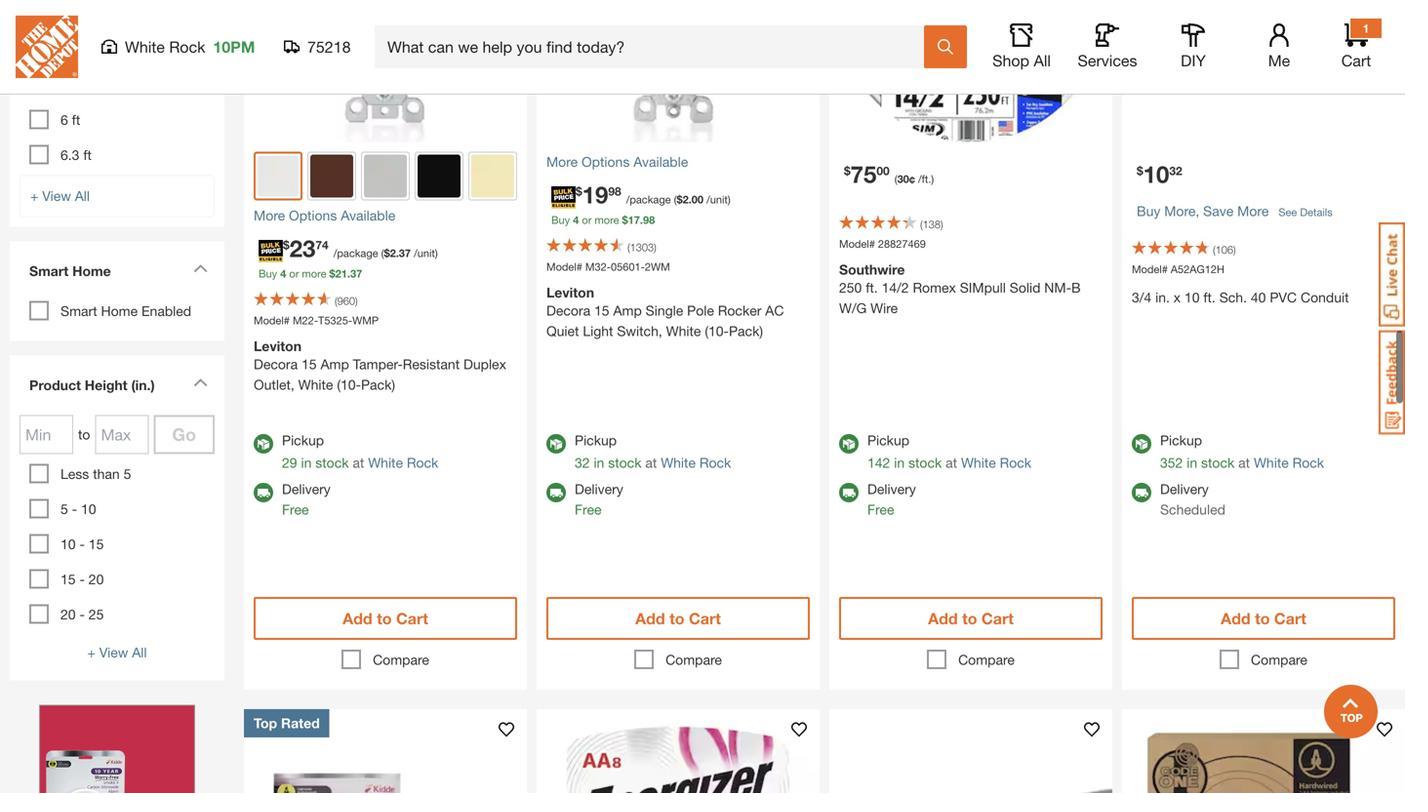 Task type: vqa. For each thing, say whether or not it's contained in the screenshot.
White within PICKUP 352 IN STOCK AT WHITE ROCK
yes



Task type: locate. For each thing, give the bounding box(es) containing it.
2 delivery free from the left
[[575, 481, 623, 518]]

view down 25
[[99, 644, 128, 661]]

outlet,
[[254, 377, 294, 393]]

more right save
[[1237, 203, 1269, 219]]

1 delivery free from the left
[[282, 481, 331, 518]]

rock for pickup 142 in stock at white rock
[[1000, 455, 1031, 471]]

2 white rock link from the left
[[661, 455, 731, 471]]

1 horizontal spatial more options available link
[[546, 152, 810, 172]]

decora inside the 'leviton decora 15 amp single pole rocker ac quiet light switch, white (10-pack)'
[[546, 302, 590, 319]]

1 pickup from the left
[[282, 432, 324, 448]]

15 inside leviton decora 15 amp tamper-resistant duplex outlet, white (10-pack)
[[301, 356, 317, 372]]

stock inside the pickup 352 in stock at white rock
[[1201, 455, 1235, 471]]

in for 142
[[894, 455, 905, 471]]

view
[[42, 188, 71, 204], [99, 644, 128, 661]]

1 horizontal spatial /package
[[626, 193, 671, 206]]

leviton for 23
[[254, 338, 302, 354]]

1 vertical spatial home
[[101, 303, 138, 319]]

- left 25
[[79, 606, 85, 623]]

at
[[353, 455, 364, 471], [645, 455, 657, 471], [946, 455, 957, 471], [1238, 455, 1250, 471]]

/package inside /package ( $ 2 . 00 /unit ) buy 4 or more $ 17 . 98
[[626, 193, 671, 206]]

0 vertical spatial home
[[72, 263, 111, 279]]

white rock link for pickup 352 in stock at white rock
[[1254, 455, 1324, 471]]

0 horizontal spatial 2
[[60, 6, 68, 22]]

0 horizontal spatial buy
[[259, 267, 277, 280]]

2 horizontal spatial free
[[867, 502, 894, 518]]

more options available link
[[546, 152, 810, 172], [254, 205, 517, 226]]

2 compare from the left
[[666, 652, 722, 668]]

6 ft
[[60, 112, 80, 128]]

to for pickup 142 in stock at white rock
[[962, 609, 977, 628]]

stock
[[315, 455, 349, 471], [608, 455, 642, 471], [908, 455, 942, 471], [1201, 455, 1235, 471]]

10
[[1143, 160, 1169, 188], [1184, 289, 1200, 305], [81, 501, 96, 517], [60, 536, 76, 552]]

4 inside /package ( $ 2 . 37 /unit ) buy 4 or more $ 21 . 37
[[280, 267, 286, 280]]

me button
[[1248, 23, 1310, 70]]

1 horizontal spatial +
[[87, 644, 96, 661]]

3 delivery from the left
[[867, 481, 916, 497]]

product height (in.)
[[29, 377, 155, 393]]

compare up 10 year worry-free hardwired combination smoke and carbon monoxide detector with voice alarm and ambient light ring image
[[373, 652, 429, 668]]

32 inside $ 10 32
[[1169, 164, 1182, 178]]

pickup inside the pickup 142 in stock at white rock
[[867, 432, 909, 448]]

ft right 6.3
[[83, 147, 92, 163]]

1 add to cart from the left
[[343, 609, 428, 628]]

1 horizontal spatial leviton
[[546, 284, 594, 301]]

pickup 29 in stock at white rock
[[282, 432, 438, 471]]

1 horizontal spatial available for pickup image
[[1132, 434, 1151, 454]]

at for 142 in stock
[[946, 455, 957, 471]]

decora for 19
[[546, 302, 590, 319]]

leviton down the m32- at the left of page
[[546, 284, 594, 301]]

0 horizontal spatial /unit
[[414, 247, 435, 260]]

more for 19
[[595, 214, 619, 226]]

0 vertical spatial 2
[[60, 6, 68, 22]]

to
[[78, 426, 90, 443], [377, 609, 392, 628], [669, 609, 684, 628], [962, 609, 977, 628], [1255, 609, 1270, 628]]

/unit
[[706, 193, 728, 206], [414, 247, 435, 260]]

ft up "3 ft" link
[[72, 6, 80, 22]]

white rock link for pickup 29 in stock at white rock
[[368, 455, 438, 471]]

0 vertical spatial (10-
[[705, 323, 729, 339]]

available for pickup image for 352 in stock
[[1132, 434, 1151, 454]]

2 inside /package ( $ 2 . 37 /unit ) buy 4 or more $ 21 . 37
[[390, 247, 396, 260]]

pickup inside "pickup 29 in stock at white rock"
[[282, 432, 324, 448]]

more down $ 19 98
[[595, 214, 619, 226]]

4 in from the left
[[1187, 455, 1197, 471]]

stock for 32 in stock
[[608, 455, 642, 471]]

amp left the tamper-
[[320, 356, 349, 372]]

10 up more,
[[1143, 160, 1169, 188]]

1 at from the left
[[353, 455, 364, 471]]

20 up 25
[[89, 571, 104, 587]]

138
[[923, 218, 941, 231]]

caret icon image inside smart home link
[[193, 264, 208, 273]]

1 stock from the left
[[315, 455, 349, 471]]

available for pickup image for 142 in stock
[[839, 434, 859, 454]]

/package
[[626, 193, 671, 206], [333, 247, 378, 260]]

3 add to cart button from the left
[[839, 597, 1103, 640]]

more down white image
[[254, 207, 285, 223]]

(10- down the tamper-
[[337, 377, 361, 393]]

98 inside /package ( $ 2 . 00 /unit ) buy 4 or more $ 17 . 98
[[643, 214, 655, 226]]

2 ft
[[60, 6, 80, 22]]

delivery free for 23
[[282, 481, 331, 518]]

$ inside $ 10 32
[[1137, 164, 1143, 178]]

1 horizontal spatial buy
[[551, 214, 570, 226]]

- up 15 - 20 link
[[79, 536, 85, 552]]

pickup inside pickup 32 in stock at white rock
[[575, 432, 617, 448]]

75218 button
[[284, 37, 351, 57]]

add for 32 in stock
[[635, 609, 665, 628]]

0 vertical spatial 98
[[608, 184, 621, 198]]

model# left m22-
[[254, 314, 290, 327]]

2 available for pickup image from the left
[[1132, 434, 1151, 454]]

3 free from the left
[[867, 502, 894, 518]]

- down less
[[72, 501, 77, 517]]

rock for pickup 32 in stock at white rock
[[699, 455, 731, 471]]

ft right the 6
[[72, 112, 80, 128]]

delivery down pickup 32 in stock at white rock
[[575, 481, 623, 497]]

1 vertical spatial 00
[[692, 193, 704, 206]]

1 horizontal spatial (10-
[[705, 323, 729, 339]]

pack) inside the 'leviton decora 15 amp single pole rocker ac quiet light switch, white (10-pack)'
[[729, 323, 763, 339]]

5 down less
[[60, 501, 68, 517]]

ft for 6.3 ft
[[83, 147, 92, 163]]

0 vertical spatial available
[[633, 154, 688, 170]]

10 down 5 - 10 link in the bottom left of the page
[[60, 536, 76, 552]]

decora up outlet,
[[254, 356, 298, 372]]

or
[[582, 214, 592, 226], [289, 267, 299, 280]]

or inside /package ( $ 2 . 00 /unit ) buy 4 or more $ 17 . 98
[[582, 214, 592, 226]]

view inside button
[[99, 644, 128, 661]]

stock for 352 in stock
[[1201, 455, 1235, 471]]

2 in from the left
[[594, 455, 604, 471]]

0 vertical spatial + view all
[[30, 188, 90, 204]]

1 vertical spatial 4
[[573, 214, 579, 226]]

/unit for 23
[[414, 247, 435, 260]]

0 vertical spatial 37
[[399, 247, 411, 260]]

15 for 10 - 15
[[89, 536, 104, 552]]

model#
[[839, 238, 875, 250], [546, 261, 582, 273], [1132, 263, 1168, 276], [254, 314, 290, 327]]

1 vertical spatial 2
[[683, 193, 689, 206]]

2 available shipping image from the left
[[546, 483, 566, 502]]

0 horizontal spatial pack)
[[361, 377, 395, 393]]

model# up 'southwire'
[[839, 238, 875, 250]]

10 - 15
[[60, 536, 104, 552]]

2 for 23
[[390, 247, 396, 260]]

0 horizontal spatial available for pickup image
[[254, 434, 273, 454]]

more for 23
[[302, 267, 326, 280]]

decora 15 amp single pole rocker ac quiet light switch, white (10-pack) image
[[537, 0, 820, 142]]

pickup for 142
[[867, 432, 909, 448]]

sch.
[[1219, 289, 1247, 305]]

0 horizontal spatial delivery free
[[282, 481, 331, 518]]

( inside $ 75 00 ( 30 ¢ /ft. )
[[894, 173, 897, 185]]

4 for 19
[[573, 214, 579, 226]]

enabled
[[141, 303, 191, 319]]

3/4 in. x 10 ft. sch. 40 pvc conduit image
[[1122, 0, 1405, 142]]

buy left more,
[[1137, 203, 1160, 219]]

1 horizontal spatial 32
[[1169, 164, 1182, 178]]

15 up 20 - 25
[[60, 571, 76, 587]]

3 compare from the left
[[958, 652, 1015, 668]]

1 vertical spatial pack)
[[361, 377, 395, 393]]

(10-
[[705, 323, 729, 339], [337, 377, 361, 393]]

1 in from the left
[[301, 455, 312, 471]]

add for 29 in stock
[[343, 609, 372, 628]]

stock inside "pickup 29 in stock at white rock"
[[315, 455, 349, 471]]

2 add to cart from the left
[[635, 609, 721, 628]]

ft. left sch.
[[1203, 289, 1216, 305]]

add to cart button
[[254, 597, 517, 640], [546, 597, 810, 640], [839, 597, 1103, 640], [1132, 597, 1395, 640]]

1 horizontal spatial more
[[595, 214, 619, 226]]

available for pickup image down outlet,
[[254, 434, 273, 454]]

light almond image
[[471, 155, 514, 198]]

0 horizontal spatial more
[[302, 267, 326, 280]]

1 vertical spatial more options available link
[[254, 205, 517, 226]]

rock inside "pickup 29 in stock at white rock"
[[407, 455, 438, 471]]

white rock link
[[368, 455, 438, 471], [661, 455, 731, 471], [961, 455, 1031, 471], [1254, 455, 1324, 471]]

available up /package ( $ 2 . 00 /unit ) buy 4 or more $ 17 . 98
[[633, 154, 688, 170]]

amp up "switch,"
[[613, 302, 642, 319]]

6
[[60, 112, 68, 128]]

white rock link for pickup 142 in stock at white rock
[[961, 455, 1031, 471]]

1 vertical spatial options
[[289, 207, 337, 223]]

gray image
[[364, 155, 407, 198]]

Max text field
[[95, 415, 149, 454]]

0 horizontal spatial more
[[254, 207, 285, 223]]

+ view all
[[30, 188, 90, 204], [87, 644, 147, 661]]

rock inside pickup 32 in stock at white rock
[[699, 455, 731, 471]]

15 down m22-
[[301, 356, 317, 372]]

1 delivery from the left
[[282, 481, 331, 497]]

- up 20 - 25
[[79, 571, 85, 587]]

white inside the 'leviton decora 15 amp single pole rocker ac quiet light switch, white (10-pack)'
[[666, 323, 701, 339]]

) inside $ 75 00 ( 30 ¢ /ft. )
[[931, 173, 934, 185]]

3 delivery free from the left
[[867, 481, 916, 518]]

at for 32 in stock
[[645, 455, 657, 471]]

ft for 4 ft
[[72, 77, 80, 93]]

in inside the pickup 142 in stock at white rock
[[894, 455, 905, 471]]

10pm
[[213, 38, 255, 56]]

00
[[877, 164, 890, 178], [692, 193, 704, 206]]

( 138 )
[[920, 218, 943, 231]]

2 delivery from the left
[[575, 481, 623, 497]]

1 vertical spatial view
[[99, 644, 128, 661]]

at inside the pickup 352 in stock at white rock
[[1238, 455, 1250, 471]]

)
[[931, 173, 934, 185], [728, 193, 731, 206], [941, 218, 943, 231], [654, 241, 656, 254], [1233, 243, 1236, 256], [435, 247, 438, 260], [355, 295, 358, 307]]

1 add from the left
[[343, 609, 372, 628]]

white inside "pickup 29 in stock at white rock"
[[368, 455, 403, 471]]

compare for pickup 32 in stock at white rock
[[666, 652, 722, 668]]

max aa batteries (8-pack), double a alkaline batteries image
[[537, 709, 820, 793]]

1 vertical spatial all
[[75, 188, 90, 204]]

15 up light
[[594, 302, 609, 319]]

ft. down 'southwire'
[[866, 280, 878, 296]]

25
[[89, 606, 104, 623]]

buy up model# m22-t5325-wmp at the left of the page
[[259, 267, 277, 280]]

0 horizontal spatial (10-
[[337, 377, 361, 393]]

5 - 10 link
[[60, 501, 96, 517]]

1 horizontal spatial delivery free
[[575, 481, 623, 518]]

less than 5 link
[[60, 466, 131, 482]]

available for pickup image
[[546, 434, 566, 454], [1132, 434, 1151, 454]]

delivery for 352
[[1160, 481, 1209, 497]]

( inside /package ( $ 2 . 00 /unit ) buy 4 or more $ 17 . 98
[[674, 193, 677, 206]]

in inside "pickup 29 in stock at white rock"
[[301, 455, 312, 471]]

2 stock from the left
[[608, 455, 642, 471]]

white inside pickup 32 in stock at white rock
[[661, 455, 696, 471]]

decora 15 amp tamper-resistant duplex outlet, white (10-pack) image
[[244, 0, 527, 142]]

0 horizontal spatial available shipping image
[[254, 483, 273, 502]]

250
[[839, 280, 862, 296]]

1 horizontal spatial all
[[132, 644, 147, 661]]

white
[[125, 38, 165, 56], [666, 323, 701, 339], [298, 377, 333, 393], [368, 455, 403, 471], [661, 455, 696, 471], [961, 455, 996, 471], [1254, 455, 1289, 471]]

delivery free down 142
[[867, 481, 916, 518]]

1 white rock link from the left
[[368, 455, 438, 471]]

+ view all inside + view all button
[[87, 644, 147, 661]]

5 right than
[[124, 466, 131, 482]]

4 pickup from the left
[[1160, 432, 1202, 448]]

0 horizontal spatial ft.
[[866, 280, 878, 296]]

options up $ 19 98
[[582, 154, 630, 170]]

amp inside the 'leviton decora 15 amp single pole rocker ac quiet light switch, white (10-pack)'
[[613, 302, 642, 319]]

1 vertical spatial /package
[[333, 247, 378, 260]]

at inside "pickup 29 in stock at white rock"
[[353, 455, 364, 471]]

home for smart home enabled
[[101, 303, 138, 319]]

0 vertical spatial all
[[1034, 51, 1051, 70]]

more options available up $ 19 98
[[546, 154, 688, 170]]

view down 6.3
[[42, 188, 71, 204]]

free for 23
[[282, 502, 309, 518]]

x
[[1174, 289, 1181, 305]]

product
[[29, 377, 81, 393]]

3 white rock link from the left
[[961, 455, 1031, 471]]

0 horizontal spatial available for pickup image
[[546, 434, 566, 454]]

stock inside the pickup 142 in stock at white rock
[[908, 455, 942, 471]]

(10- down "pole" on the top of the page
[[705, 323, 729, 339]]

me
[[1268, 51, 1290, 70]]

scheduled
[[1160, 502, 1225, 518]]

free down 29
[[282, 502, 309, 518]]

2 horizontal spatial more
[[1237, 203, 1269, 219]]

1 vertical spatial 37
[[350, 267, 362, 280]]

available down the gray icon
[[341, 207, 395, 223]]

compare
[[373, 652, 429, 668], [666, 652, 722, 668], [958, 652, 1015, 668], [1251, 652, 1307, 668]]

at inside the pickup 142 in stock at white rock
[[946, 455, 957, 471]]

0 vertical spatial pack)
[[729, 323, 763, 339]]

2 vertical spatial all
[[132, 644, 147, 661]]

+ view all button
[[20, 635, 215, 671]]

/unit inside /package ( $ 2 . 00 /unit ) buy 4 or more $ 17 . 98
[[706, 193, 728, 206]]

decora up quiet
[[546, 302, 590, 319]]

rock
[[169, 38, 205, 56], [407, 455, 438, 471], [699, 455, 731, 471], [1000, 455, 1031, 471], [1292, 455, 1324, 471]]

free right available shipping image
[[867, 502, 894, 518]]

0 vertical spatial +
[[30, 188, 38, 204]]

to for pickup 352 in stock at white rock
[[1255, 609, 1270, 628]]

+ view all down 25
[[87, 644, 147, 661]]

more up $ 19 98
[[546, 154, 578, 170]]

available for pickup image up available shipping image
[[839, 434, 859, 454]]

more options available link down the gray icon
[[254, 205, 517, 226]]

pickup 352 in stock at white rock
[[1160, 432, 1324, 471]]

4 down the 3
[[60, 77, 68, 93]]

pickup inside the pickup 352 in stock at white rock
[[1160, 432, 1202, 448]]

1 vertical spatial /unit
[[414, 247, 435, 260]]

in inside the pickup 352 in stock at white rock
[[1187, 455, 1197, 471]]

top
[[254, 715, 277, 731]]

more options available up 74
[[254, 207, 395, 223]]

3 in from the left
[[894, 455, 905, 471]]

caret icon image inside product height (in.) 'link'
[[193, 378, 208, 387]]

1 compare from the left
[[373, 652, 429, 668]]

15 inside the 'leviton decora 15 amp single pole rocker ac quiet light switch, white (10-pack)'
[[594, 302, 609, 319]]

smart down the smart home
[[60, 303, 97, 319]]

30
[[897, 173, 909, 185]]

2 free from the left
[[575, 502, 602, 518]]

more options available link up /package ( $ 2 . 00 /unit ) buy 4 or more $ 17 . 98
[[546, 152, 810, 172]]

40
[[1251, 289, 1266, 305]]

3 pickup from the left
[[867, 432, 909, 448]]

ft for 3 ft
[[72, 41, 80, 58]]

2 horizontal spatial available shipping image
[[1132, 483, 1151, 502]]

0 horizontal spatial more options available
[[254, 207, 395, 223]]

0 horizontal spatial free
[[282, 502, 309, 518]]

3 ft
[[60, 41, 80, 58]]

or inside /package ( $ 2 . 37 /unit ) buy 4 or more $ 21 . 37
[[289, 267, 299, 280]]

or down 23
[[289, 267, 299, 280]]

0 horizontal spatial 20
[[60, 606, 76, 623]]

10 year worry-free hardwired combination smoke and carbon monoxide detector with voice alarm and ambient light ring image
[[244, 709, 527, 793]]

1 horizontal spatial 20
[[89, 571, 104, 587]]

delivery down 29
[[282, 481, 331, 497]]

3 stock from the left
[[908, 455, 942, 471]]

0 vertical spatial decora
[[546, 302, 590, 319]]

buy up model# m32-05601-2wm
[[551, 214, 570, 226]]

compare up max aa batteries (8-pack), double a alkaline batteries 'image'
[[666, 652, 722, 668]]

in for 29
[[301, 455, 312, 471]]

ft down "3 ft" link
[[72, 77, 80, 93]]

1 vertical spatial amp
[[320, 356, 349, 372]]

home up smart home enabled link
[[72, 263, 111, 279]]

available shipping image for 19
[[546, 483, 566, 502]]

0 vertical spatial smart
[[29, 263, 68, 279]]

1 horizontal spatial available shipping image
[[546, 483, 566, 502]]

model# for model# m32-05601-2wm
[[546, 261, 582, 273]]

4 down $ 23 74
[[280, 267, 286, 280]]

at inside pickup 32 in stock at white rock
[[645, 455, 657, 471]]

¢
[[909, 173, 915, 185]]

leviton down m22-
[[254, 338, 302, 354]]

decora inside leviton decora 15 amp tamper-resistant duplex outlet, white (10-pack)
[[254, 356, 298, 372]]

amp inside leviton decora 15 amp tamper-resistant duplex outlet, white (10-pack)
[[320, 356, 349, 372]]

1 vertical spatial (10-
[[337, 377, 361, 393]]

free down pickup 32 in stock at white rock
[[575, 502, 602, 518]]

0 vertical spatial options
[[582, 154, 630, 170]]

ft
[[72, 6, 80, 22], [72, 41, 80, 58], [72, 77, 80, 93], [72, 112, 80, 128], [83, 147, 92, 163]]

What can we help you find today? search field
[[387, 26, 923, 67]]

available for pickup image for 32 in stock
[[546, 434, 566, 454]]

simpull
[[960, 280, 1006, 296]]

delivery inside 'delivery scheduled'
[[1160, 481, 1209, 497]]

/unit inside /package ( $ 2 . 37 /unit ) buy 4 or more $ 21 . 37
[[414, 247, 435, 260]]

smart inside smart home link
[[29, 263, 68, 279]]

southwire 250 ft. 14/2 romex simpull solid nm-b w/g wire
[[839, 261, 1081, 316]]

1 caret icon image from the top
[[193, 264, 208, 273]]

0 horizontal spatial or
[[289, 267, 299, 280]]

15 for leviton decora 15 amp single pole rocker ac quiet light switch, white (10-pack)
[[594, 302, 609, 319]]

3 add from the left
[[928, 609, 958, 628]]

2 available for pickup image from the left
[[839, 434, 859, 454]]

m22-
[[293, 314, 318, 327]]

0 horizontal spatial decora
[[254, 356, 298, 372]]

delivery free down 29
[[282, 481, 331, 518]]

0 horizontal spatial amp
[[320, 356, 349, 372]]

in.
[[1155, 289, 1170, 305]]

1 horizontal spatial pack)
[[729, 323, 763, 339]]

1 available for pickup image from the left
[[546, 434, 566, 454]]

15 - 20 link
[[60, 571, 104, 587]]

4 white rock link from the left
[[1254, 455, 1324, 471]]

ft for 2 ft
[[72, 6, 80, 22]]

4 add from the left
[[1221, 609, 1251, 628]]

1303
[[630, 241, 654, 254]]

1 vertical spatial +
[[87, 644, 96, 661]]

0 horizontal spatial view
[[42, 188, 71, 204]]

1 vertical spatial available
[[341, 207, 395, 223]]

add for 352 in stock
[[1221, 609, 1251, 628]]

pack) down the tamper-
[[361, 377, 395, 393]]

buy inside /package ( $ 2 . 00 /unit ) buy 4 or more $ 17 . 98
[[551, 214, 570, 226]]

add to cart for 352 in stock
[[1221, 609, 1306, 628]]

buy inside /package ( $ 2 . 37 /unit ) buy 4 or more $ 21 . 37
[[259, 267, 277, 280]]

0 vertical spatial more
[[595, 214, 619, 226]]

1 vertical spatial 5
[[60, 501, 68, 517]]

more down $ 23 74
[[302, 267, 326, 280]]

in for 32
[[594, 455, 604, 471]]

0 vertical spatial leviton
[[546, 284, 594, 301]]

delivery for 29
[[282, 481, 331, 497]]

1 available for pickup image from the left
[[254, 434, 273, 454]]

0 vertical spatial more options available link
[[546, 152, 810, 172]]

1 horizontal spatial decora
[[546, 302, 590, 319]]

leviton inside the 'leviton decora 15 amp single pole rocker ac quiet light switch, white (10-pack)'
[[546, 284, 594, 301]]

smart up smart home enabled link
[[29, 263, 68, 279]]

3 add to cart from the left
[[928, 609, 1014, 628]]

(10- inside leviton decora 15 amp tamper-resistant duplex outlet, white (10-pack)
[[337, 377, 361, 393]]

0 vertical spatial 32
[[1169, 164, 1182, 178]]

) inside /package ( $ 2 . 00 /unit ) buy 4 or more $ 17 . 98
[[728, 193, 731, 206]]

/package up 21
[[333, 247, 378, 260]]

compare up 2 in. x 10 ft. sch. 40 pvc conduit image
[[958, 652, 1015, 668]]

2 inside /package ( $ 2 . 00 /unit ) buy 4 or more $ 17 . 98
[[683, 193, 689, 206]]

2 vertical spatial 4
[[280, 267, 286, 280]]

1 horizontal spatial 2
[[390, 247, 396, 260]]

+ inside button
[[87, 644, 96, 661]]

ft right the 3
[[72, 41, 80, 58]]

0 horizontal spatial all
[[75, 188, 90, 204]]

to for pickup 29 in stock at white rock
[[377, 609, 392, 628]]

feedback link image
[[1379, 330, 1405, 435]]

rock for pickup 29 in stock at white rock
[[407, 455, 438, 471]]

all inside button
[[1034, 51, 1051, 70]]

more inside /package ( $ 2 . 37 /unit ) buy 4 or more $ 21 . 37
[[302, 267, 326, 280]]

2 add from the left
[[635, 609, 665, 628]]

15 up 15 - 20 link
[[89, 536, 104, 552]]

/package inside /package ( $ 2 . 37 /unit ) buy 4 or more $ 21 . 37
[[333, 247, 378, 260]]

at for 29 in stock
[[353, 455, 364, 471]]

4 inside /package ( $ 2 . 00 /unit ) buy 4 or more $ 17 . 98
[[573, 214, 579, 226]]

1 available shipping image from the left
[[254, 483, 273, 502]]

0 vertical spatial view
[[42, 188, 71, 204]]

/package up 17
[[626, 193, 671, 206]]

caret icon image
[[193, 264, 208, 273], [193, 378, 208, 387]]

+ view all down 6.3
[[30, 188, 90, 204]]

home down smart home link
[[101, 303, 138, 319]]

20 left 25
[[60, 606, 76, 623]]

3 at from the left
[[946, 455, 957, 471]]

2 in. x 10 ft. sch. 40 pvc conduit image
[[829, 709, 1112, 793]]

caret icon image for smart home
[[193, 264, 208, 273]]

1 vertical spatial more
[[302, 267, 326, 280]]

4 down $ 19 98
[[573, 214, 579, 226]]

4 stock from the left
[[1201, 455, 1235, 471]]

10 - 15 link
[[60, 536, 104, 552]]

available for pickup image
[[254, 434, 273, 454], [839, 434, 859, 454]]

stock inside pickup 32 in stock at white rock
[[608, 455, 642, 471]]

1 vertical spatial + view all
[[87, 644, 147, 661]]

ft.
[[866, 280, 878, 296], [1203, 289, 1216, 305]]

delivery up scheduled
[[1160, 481, 1209, 497]]

2 vertical spatial 2
[[390, 247, 396, 260]]

available for pickup image for 29 in stock
[[254, 434, 273, 454]]

0 horizontal spatial options
[[289, 207, 337, 223]]

2 horizontal spatial delivery free
[[867, 481, 916, 518]]

/unit for 19
[[706, 193, 728, 206]]

- for 10
[[79, 536, 85, 552]]

in inside pickup 32 in stock at white rock
[[594, 455, 604, 471]]

model# up 3/4
[[1132, 263, 1168, 276]]

resistant
[[403, 356, 460, 372]]

Min text field
[[20, 415, 73, 454]]

0 horizontal spatial 32
[[575, 455, 590, 471]]

home
[[72, 263, 111, 279], [101, 303, 138, 319]]

white inside the pickup 352 in stock at white rock
[[1254, 455, 1289, 471]]

1 vertical spatial smart
[[60, 303, 97, 319]]

37
[[399, 247, 411, 260], [350, 267, 362, 280]]

pickup for 32
[[575, 432, 617, 448]]

or for 23
[[289, 267, 299, 280]]

17
[[628, 214, 640, 226]]

add to cart
[[343, 609, 428, 628], [635, 609, 721, 628], [928, 609, 1014, 628], [1221, 609, 1306, 628]]

more inside /package ( $ 2 . 00 /unit ) buy 4 or more $ 17 . 98
[[595, 214, 619, 226]]

brown image
[[310, 155, 353, 198]]

1 horizontal spatial 4
[[280, 267, 286, 280]]

0 vertical spatial 00
[[877, 164, 890, 178]]

available shipping image for 23
[[254, 483, 273, 502]]

cart for pickup 352 in stock at white rock
[[1274, 609, 1306, 628]]

1 free from the left
[[282, 502, 309, 518]]

rock inside the pickup 352 in stock at white rock
[[1292, 455, 1324, 471]]

1 vertical spatial or
[[289, 267, 299, 280]]

smart for smart home
[[29, 263, 68, 279]]

rock inside the pickup 142 in stock at white rock
[[1000, 455, 1031, 471]]

leviton inside leviton decora 15 amp tamper-resistant duplex outlet, white (10-pack)
[[254, 338, 302, 354]]

0 horizontal spatial leviton
[[254, 338, 302, 354]]

wmp
[[352, 314, 379, 327]]

/package ( $ 2 . 37 /unit ) buy 4 or more $ 21 . 37
[[259, 247, 438, 280]]

4 add to cart button from the left
[[1132, 597, 1395, 640]]

delivery scheduled
[[1160, 481, 1225, 518]]

compare up the code one hardwired interconnectable smoke & carbon monoxide detector with aa battery backup image
[[1251, 652, 1307, 668]]

0 horizontal spatial 5
[[60, 501, 68, 517]]

model# for model# m22-t5325-wmp
[[254, 314, 290, 327]]

available shipping image
[[254, 483, 273, 502], [546, 483, 566, 502], [1132, 483, 1151, 502]]

delivery for 142
[[867, 481, 916, 497]]

2 add to cart button from the left
[[546, 597, 810, 640]]

or down 19
[[582, 214, 592, 226]]

4 compare from the left
[[1251, 652, 1307, 668]]

0 horizontal spatial /package
[[333, 247, 378, 260]]

more
[[595, 214, 619, 226], [302, 267, 326, 280]]

smart
[[29, 263, 68, 279], [60, 303, 97, 319]]

2 pickup from the left
[[575, 432, 617, 448]]

options up 74
[[289, 207, 337, 223]]

2 at from the left
[[645, 455, 657, 471]]

+ view all inside + view all link
[[30, 188, 90, 204]]

delivery down 142
[[867, 481, 916, 497]]

1 horizontal spatial amp
[[613, 302, 642, 319]]

2 caret icon image from the top
[[193, 378, 208, 387]]

0 vertical spatial /unit
[[706, 193, 728, 206]]

4 add to cart from the left
[[1221, 609, 1306, 628]]

4 for 23
[[280, 267, 286, 280]]

/package for 23
[[333, 247, 378, 260]]

delivery free for 19
[[575, 481, 623, 518]]

0 vertical spatial caret icon image
[[193, 264, 208, 273]]

1 add to cart button from the left
[[254, 597, 517, 640]]

pack) down the rocker
[[729, 323, 763, 339]]

model# left the m32- at the left of page
[[546, 261, 582, 273]]

4 delivery from the left
[[1160, 481, 1209, 497]]

delivery free down pickup 32 in stock at white rock
[[575, 481, 623, 518]]

4 at from the left
[[1238, 455, 1250, 471]]



Task type: describe. For each thing, give the bounding box(es) containing it.
(10- inside the 'leviton decora 15 amp single pole rocker ac quiet light switch, white (10-pack)'
[[705, 323, 729, 339]]

model# for model# a52ag12h
[[1132, 263, 1168, 276]]

20 - 25 link
[[60, 606, 104, 623]]

1 horizontal spatial options
[[582, 154, 630, 170]]

32 inside pickup 32 in stock at white rock
[[575, 455, 590, 471]]

1 horizontal spatial ft.
[[1203, 289, 1216, 305]]

free for 19
[[575, 502, 602, 518]]

to for pickup 32 in stock at white rock
[[669, 609, 684, 628]]

cart 1
[[1341, 21, 1371, 70]]

model# m22-t5325-wmp
[[254, 314, 379, 327]]

4 ft
[[60, 77, 80, 93]]

+ view all link
[[20, 175, 215, 217]]

pickup 142 in stock at white rock
[[867, 432, 1031, 471]]

1 horizontal spatial 5
[[124, 466, 131, 482]]

more,
[[1164, 203, 1199, 219]]

add to cart for 142 in stock
[[928, 609, 1014, 628]]

20 - 25
[[60, 606, 104, 623]]

save
[[1203, 203, 1234, 219]]

2wm
[[645, 261, 670, 273]]

250 ft. 14/2 romex simpull solid nm-b w/g wire image
[[829, 0, 1112, 142]]

amp for 23
[[320, 356, 349, 372]]

$ inside $ 19 98
[[576, 184, 582, 198]]

see details button
[[1279, 195, 1333, 231]]

15 for leviton decora 15 amp tamper-resistant duplex outlet, white (10-pack)
[[301, 356, 317, 372]]

product height (in.) link
[[20, 365, 215, 410]]

white rock link for pickup 32 in stock at white rock
[[661, 455, 731, 471]]

white image
[[258, 156, 299, 197]]

1 vertical spatial more options available
[[254, 207, 395, 223]]

compare for pickup 142 in stock at white rock
[[958, 652, 1015, 668]]

75
[[851, 160, 877, 188]]

add to cart button for 29 in stock
[[254, 597, 517, 640]]

go
[[172, 424, 196, 445]]

compare for pickup 352 in stock at white rock
[[1251, 652, 1307, 668]]

or for 19
[[582, 214, 592, 226]]

amp for 19
[[613, 302, 642, 319]]

0 horizontal spatial available
[[341, 207, 395, 223]]

0 horizontal spatial +
[[30, 188, 38, 204]]

model# a52ag12h
[[1132, 263, 1224, 276]]

14/2
[[882, 280, 909, 296]]

leviton decora 15 amp single pole rocker ac quiet light switch, white (10-pack)
[[546, 284, 784, 339]]

pole
[[687, 302, 714, 319]]

$ inside $ 23 74
[[283, 238, 289, 252]]

caret icon image for product height (in.)
[[193, 378, 208, 387]]

single
[[646, 302, 683, 319]]

compare for pickup 29 in stock at white rock
[[373, 652, 429, 668]]

smart home
[[29, 263, 111, 279]]

stock for 29 in stock
[[315, 455, 349, 471]]

106
[[1215, 243, 1233, 256]]

/ft.
[[918, 173, 931, 185]]

29
[[282, 455, 297, 471]]

smart home enabled
[[60, 303, 191, 319]]

decora for 23
[[254, 356, 298, 372]]

00 inside /package ( $ 2 . 00 /unit ) buy 4 or more $ 17 . 98
[[692, 193, 704, 206]]

3
[[60, 41, 68, 58]]

3/4 in. x 10 ft. sch. 40 pvc conduit
[[1132, 289, 1349, 305]]

0 vertical spatial more options available
[[546, 154, 688, 170]]

0 horizontal spatial 37
[[350, 267, 362, 280]]

pack) inside leviton decora 15 amp tamper-resistant duplex outlet, white (10-pack)
[[361, 377, 395, 393]]

details
[[1300, 206, 1333, 219]]

smart home enabled link
[[60, 303, 191, 319]]

smart home link
[[20, 251, 215, 296]]

00 inside $ 75 00 ( 30 ¢ /ft. )
[[877, 164, 890, 178]]

the home depot logo image
[[16, 16, 78, 78]]

buy for 23
[[259, 267, 277, 280]]

1 horizontal spatial 37
[[399, 247, 411, 260]]

1
[[1363, 21, 1369, 35]]

352
[[1160, 455, 1183, 471]]

3 available shipping image from the left
[[1132, 483, 1151, 502]]

ac
[[765, 302, 784, 319]]

quiet
[[546, 323, 579, 339]]

model# for model# 28827469
[[839, 238, 875, 250]]

add to cart button for 142 in stock
[[839, 597, 1103, 640]]

10 up 10 - 15
[[81, 501, 96, 517]]

21
[[335, 267, 347, 280]]

pickup 32 in stock at white rock
[[575, 432, 731, 471]]

05601-
[[611, 261, 645, 273]]

$ 23 74
[[283, 234, 329, 262]]

cart for pickup 29 in stock at white rock
[[396, 609, 428, 628]]

cart for pickup 142 in stock at white rock
[[982, 609, 1014, 628]]

white inside leviton decora 15 amp tamper-resistant duplex outlet, white (10-pack)
[[298, 377, 333, 393]]

diy
[[1181, 51, 1206, 70]]

15 - 20
[[60, 571, 104, 587]]

0 horizontal spatial 4
[[60, 77, 68, 93]]

ft for 6 ft
[[72, 112, 80, 128]]

0 vertical spatial 20
[[89, 571, 104, 587]]

2 horizontal spatial buy
[[1137, 203, 1160, 219]]

see
[[1279, 206, 1297, 219]]

conduit
[[1301, 289, 1349, 305]]

pickup for 352
[[1160, 432, 1202, 448]]

4 ft link
[[60, 77, 80, 93]]

wire
[[870, 300, 898, 316]]

less
[[60, 466, 89, 482]]

at for 352 in stock
[[1238, 455, 1250, 471]]

white inside the pickup 142 in stock at white rock
[[961, 455, 996, 471]]

( 106 )
[[1213, 243, 1236, 256]]

add to cart for 29 in stock
[[343, 609, 428, 628]]

southwire
[[839, 261, 905, 278]]

shop
[[992, 51, 1029, 70]]

less than 5
[[60, 466, 131, 482]]

1 vertical spatial 20
[[60, 606, 76, 623]]

buy more, save more button
[[1137, 192, 1269, 231]]

6 ft link
[[60, 112, 80, 128]]

top rated
[[254, 715, 320, 731]]

2 ft link
[[60, 6, 80, 22]]

leviton for 19
[[546, 284, 594, 301]]

6.3 ft link
[[60, 147, 92, 163]]

light
[[583, 323, 613, 339]]

services button
[[1076, 23, 1139, 70]]

all inside button
[[132, 644, 147, 661]]

( 1303 )
[[627, 241, 656, 254]]

5 - 10
[[60, 501, 96, 517]]

ft. inside southwire 250 ft. 14/2 romex simpull solid nm-b w/g wire
[[866, 280, 878, 296]]

in for 352
[[1187, 455, 1197, 471]]

services
[[1078, 51, 1137, 70]]

a52ag12h
[[1171, 263, 1224, 276]]

rated
[[281, 715, 320, 731]]

home for smart home
[[72, 263, 111, 279]]

$ inside $ 75 00 ( 30 ¢ /ft. )
[[844, 164, 851, 178]]

cart for pickup 32 in stock at white rock
[[689, 609, 721, 628]]

pickup for 29
[[282, 432, 324, 448]]

- for 20
[[79, 606, 85, 623]]

23
[[289, 234, 316, 262]]

- for 15
[[79, 571, 85, 587]]

- for 5
[[72, 501, 77, 517]]

add for 142 in stock
[[928, 609, 958, 628]]

leviton decora 15 amp tamper-resistant duplex outlet, white (10-pack)
[[254, 338, 506, 393]]

1 horizontal spatial more
[[546, 154, 578, 170]]

98 inside $ 19 98
[[608, 184, 621, 198]]

code one hardwired interconnectable smoke & carbon monoxide detector with aa battery backup image
[[1122, 709, 1405, 793]]

smart for smart home enabled
[[60, 303, 97, 319]]

stock for 142 in stock
[[908, 455, 942, 471]]

28827469
[[878, 238, 926, 250]]

3 ft link
[[60, 41, 80, 58]]

6.3 ft
[[60, 147, 92, 163]]

duplex
[[463, 356, 506, 372]]

add to cart button for 32 in stock
[[546, 597, 810, 640]]

model# 28827469
[[839, 238, 926, 250]]

pvc
[[1270, 289, 1297, 305]]

10 right the x
[[1184, 289, 1200, 305]]

buy for 19
[[551, 214, 570, 226]]

6.3
[[60, 147, 79, 163]]

/package for 19
[[626, 193, 671, 206]]

( inside /package ( $ 2 . 37 /unit ) buy 4 or more $ 21 . 37
[[381, 247, 384, 260]]

delivery for 32
[[575, 481, 623, 497]]

$ 19 98
[[576, 180, 621, 208]]

19
[[582, 180, 608, 208]]

m32-
[[585, 261, 611, 273]]

(in.)
[[131, 377, 155, 393]]

rock for pickup 352 in stock at white rock
[[1292, 455, 1324, 471]]

1 horizontal spatial available
[[633, 154, 688, 170]]

add to cart button for 352 in stock
[[1132, 597, 1395, 640]]

diy button
[[1162, 23, 1225, 70]]

add to cart for 32 in stock
[[635, 609, 721, 628]]

960
[[337, 295, 355, 307]]

available shipping image
[[839, 483, 859, 502]]

$ 10 32
[[1137, 160, 1182, 188]]

/package ( $ 2 . 00 /unit ) buy 4 or more $ 17 . 98
[[551, 193, 731, 226]]

) inside /package ( $ 2 . 37 /unit ) buy 4 or more $ 21 . 37
[[435, 247, 438, 260]]

shop all button
[[990, 23, 1053, 70]]

2 for 19
[[683, 193, 689, 206]]

tamper-
[[353, 356, 403, 372]]

black image
[[418, 155, 461, 198]]

3/4 in. x 10 ft. sch. 40 pvc conduit link
[[1132, 287, 1395, 308]]

live chat image
[[1379, 222, 1405, 327]]

b
[[1071, 280, 1081, 296]]



